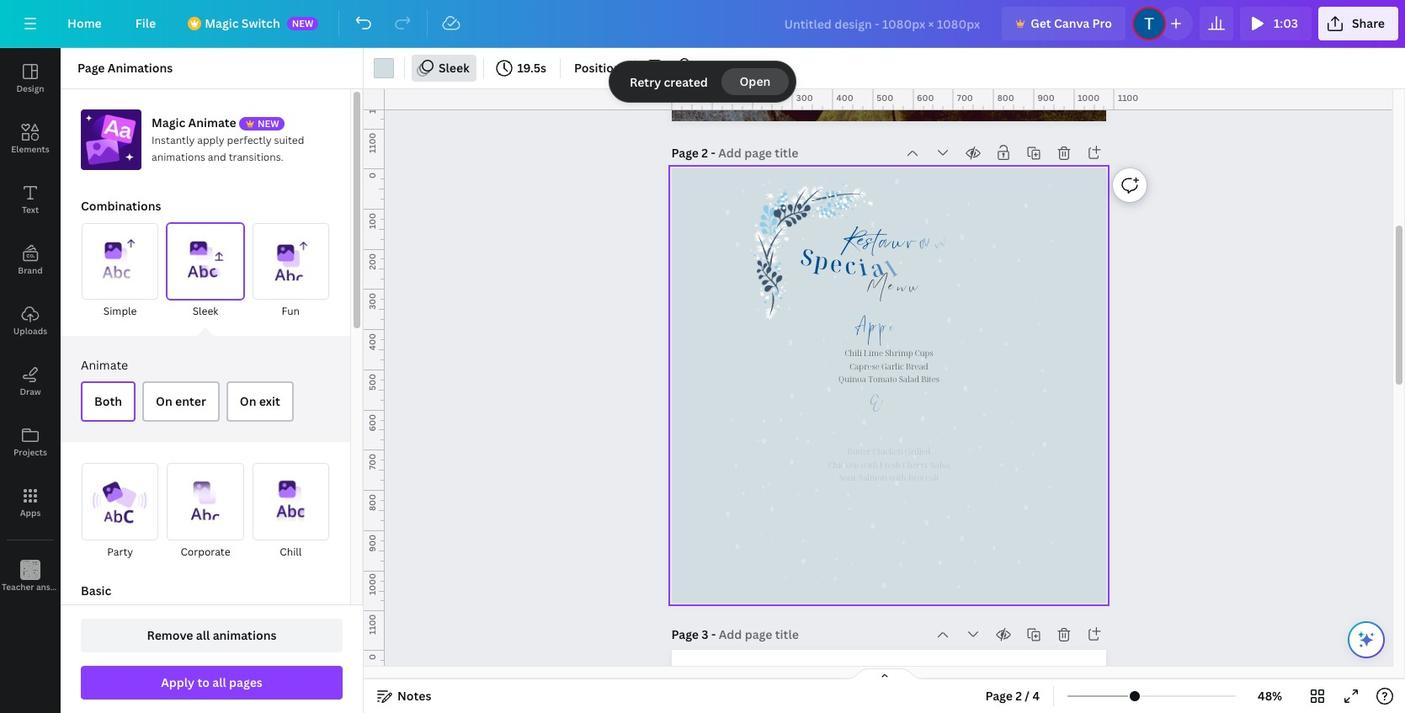 Task type: vqa. For each thing, say whether or not it's contained in the screenshot.
1
no



Task type: describe. For each thing, give the bounding box(es) containing it.
elements button
[[0, 109, 61, 169]]

u
[[908, 283, 925, 307]]

2 shrimp from the top
[[885, 346, 913, 357]]

p for s
[[811, 244, 831, 277]]

remove
[[147, 627, 193, 643]]

sleek inside button
[[193, 304, 218, 319]]

100
[[366, 213, 378, 229]]

1 horizontal spatial 800
[[998, 92, 1015, 104]]

menu
[[865, 284, 915, 306]]

with inside desserts macaroons lava cake with ice cream vanilla pudding
[[881, 510, 899, 521]]

apps button
[[0, 472, 61, 533]]

c
[[843, 250, 855, 281]]

side panel tab list
[[0, 48, 86, 607]]

;
[[29, 583, 31, 594]]

get
[[1031, 15, 1052, 31]]

t inside 'a p p e t'
[[896, 325, 912, 343]]

transitions.
[[229, 150, 284, 164]]

suited
[[274, 133, 304, 147]]

canva assistant image
[[1357, 630, 1377, 650]]

design button
[[0, 48, 61, 109]]

e inside e s t a
[[855, 238, 866, 269]]

s
[[865, 239, 873, 269]]

1 bites from the top
[[921, 370, 939, 381]]

instantly apply perfectly suited animations and transitions.
[[152, 133, 304, 164]]

text
[[22, 204, 39, 216]]

2 bread from the top
[[906, 359, 928, 370]]

open
[[740, 73, 771, 89]]

remove all animations
[[147, 627, 277, 643]]

1 horizontal spatial 900
[[1038, 92, 1055, 104]]

fun image
[[252, 223, 329, 300]]

exit
[[259, 394, 280, 410]]

simple button
[[81, 222, 159, 321]]

appetizers
[[852, 324, 928, 344]]

draw button
[[0, 351, 61, 412]]

apply to all pages
[[161, 675, 263, 691]]

uploads button
[[0, 291, 61, 351]]

4
[[1033, 688, 1040, 704]]

1 vertical spatial 700
[[366, 454, 378, 470]]

e
[[868, 397, 891, 422]]

keys
[[67, 581, 86, 593]]

s
[[797, 241, 817, 273]]

0 horizontal spatial 900
[[366, 535, 378, 552]]

cake
[[861, 510, 879, 521]]

position button
[[568, 55, 628, 82]]

1 garlic from the top
[[881, 357, 904, 368]]

broccoli inside entrees butter chicken grilled chicken with fresh cherry salsa sour salmon with broccoli
[[908, 446, 939, 457]]

2 garlic from the top
[[881, 359, 904, 370]]

open button
[[722, 68, 789, 95]]

enter
[[175, 394, 206, 410]]

projects
[[13, 446, 47, 458]]

e inside 'm e n u'
[[888, 284, 898, 306]]

2 quinoa from the top
[[838, 372, 866, 383]]

magic switch
[[205, 15, 280, 31]]

1 bread from the top
[[906, 357, 928, 368]]

1 quinoa from the top
[[838, 370, 866, 381]]

2 bites from the top
[[921, 372, 939, 383]]

0 vertical spatial 600
[[917, 92, 934, 104]]

s p e c i a l
[[797, 241, 900, 284]]

fun button
[[252, 222, 330, 321]]

#d2dde1 image
[[374, 58, 394, 78]]

entrees
[[861, 400, 918, 419]]

get canva pro button
[[1002, 7, 1126, 40]]

notes
[[397, 688, 432, 704]]

1 vertical spatial 400
[[366, 334, 378, 351]]

page for page 2 / 4
[[986, 688, 1013, 704]]

get canva pro
[[1031, 15, 1112, 31]]

chill image
[[252, 463, 329, 540]]

on exit button
[[226, 382, 294, 422]]

sleek image
[[167, 223, 244, 300]]

magic for magic switch
[[205, 15, 239, 31]]

page for page animations
[[77, 60, 105, 76]]

show pages image
[[844, 668, 925, 681]]

1:03
[[1274, 15, 1299, 31]]

19.5s button
[[491, 55, 553, 82]]

e n
[[868, 397, 906, 422]]

answer
[[36, 581, 65, 593]]

2 for -
[[702, 145, 708, 161]]

canva
[[1054, 15, 1090, 31]]

1 horizontal spatial all
[[212, 675, 226, 691]]

grilled inside entrees butter chicken grilled chicken with fresh cherry salsa sour salmon with broccoli
[[905, 419, 931, 431]]

2 vertical spatial 1100
[[366, 615, 378, 635]]

position
[[574, 60, 621, 76]]

switch
[[242, 15, 280, 31]]

basic
[[81, 583, 111, 599]]

corporate image
[[167, 463, 244, 540]]

party image
[[82, 463, 159, 540]]

ice
[[900, 510, 911, 521]]

48% button
[[1243, 683, 1298, 710]]

19.5s
[[518, 60, 547, 76]]

and
[[208, 150, 226, 164]]

2 caprese from the top
[[850, 359, 879, 370]]

p for a
[[868, 324, 881, 344]]

combinations
[[81, 198, 161, 214]]

corporate button
[[166, 463, 245, 561]]

broccoli inside butter chicken grilled chicken with fresh cherry salsa sour salmon with broccoli
[[908, 468, 939, 479]]

0 horizontal spatial all
[[196, 627, 210, 643]]

on enter button
[[142, 382, 220, 422]]

entrees butter chicken grilled chicken with fresh cherry salsa sour salmon with broccoli
[[828, 400, 950, 457]]

apply
[[197, 133, 225, 147]]

0 horizontal spatial animate
[[81, 357, 128, 373]]

simple
[[103, 304, 137, 319]]

cream
[[913, 510, 937, 521]]

retry
[[630, 74, 661, 90]]

teacher
[[2, 581, 34, 593]]

page 3 -
[[672, 627, 719, 643]]

1 cups from the top
[[915, 344, 933, 355]]

cherry inside entrees butter chicken grilled chicken with fresh cherry salsa sour salmon with broccoli
[[903, 432, 929, 444]]

1 vertical spatial 500
[[366, 374, 378, 391]]

home link
[[54, 7, 115, 40]]

2 0 from the top
[[366, 654, 378, 660]]

both button
[[81, 382, 136, 422]]

uploads
[[13, 325, 47, 337]]

1 0 from the top
[[366, 173, 378, 179]]

1 caprese from the top
[[850, 357, 879, 368]]

instantly
[[152, 133, 195, 147]]

sleek button
[[166, 222, 245, 321]]

m
[[865, 284, 888, 307]]

perfectly
[[227, 133, 272, 147]]

200
[[366, 253, 378, 270]]

salsa inside entrees butter chicken grilled chicken with fresh cherry salsa sour salmon with broccoli
[[931, 432, 950, 444]]

both
[[94, 394, 122, 410]]

t inside e s t a
[[873, 240, 878, 270]]

corporate
[[181, 545, 230, 559]]

apps
[[20, 507, 41, 519]]

n inside 'm e n u'
[[896, 283, 911, 307]]

Page title text field
[[719, 627, 801, 643]]

lava
[[841, 510, 859, 521]]



Task type: locate. For each thing, give the bounding box(es) containing it.
p inside s p e c i a l
[[811, 244, 831, 277]]

chill
[[280, 545, 302, 559]]

broccoli
[[908, 446, 939, 457], [908, 468, 939, 479]]

page left / on the bottom right of page
[[986, 688, 1013, 704]]

magic inside the main menu bar
[[205, 15, 239, 31]]

1 vertical spatial salmon
[[858, 468, 887, 479]]

butter inside butter chicken grilled chicken with fresh cherry salsa sour salmon with broccoli
[[847, 441, 871, 453]]

broccoli up the "desserts"
[[908, 446, 939, 457]]

n up butter chicken grilled chicken with fresh cherry salsa sour salmon with broccoli
[[886, 399, 906, 420]]

desserts macaroons lava cake with ice cream vanilla pudding
[[841, 478, 937, 535]]

sour inside entrees butter chicken grilled chicken with fresh cherry salsa sour salmon with broccoli
[[839, 446, 857, 457]]

0 vertical spatial butter
[[847, 419, 871, 431]]

0 horizontal spatial 800
[[366, 494, 378, 511]]

design
[[16, 83, 44, 94]]

0 horizontal spatial 700
[[366, 454, 378, 470]]

on for on enter
[[156, 394, 172, 410]]

0 horizontal spatial new
[[258, 117, 279, 130]]

animate up apply
[[188, 115, 236, 131]]

0 horizontal spatial t
[[873, 240, 878, 270]]

p
[[811, 244, 831, 277], [878, 324, 893, 345], [868, 324, 881, 344]]

0 vertical spatial animate
[[188, 115, 236, 131]]

bites
[[921, 370, 939, 381], [921, 372, 939, 383]]

0 vertical spatial sleek
[[439, 60, 470, 76]]

chili down a
[[845, 346, 862, 357]]

1 chili lime shrimp cups caprese garlic bread quinoa tomato salad bites from the top
[[838, 344, 939, 381]]

0 vertical spatial magic
[[205, 15, 239, 31]]

cherry up the "desserts"
[[903, 454, 929, 466]]

- right 3
[[712, 627, 716, 643]]

butter up butter chicken grilled chicken with fresh cherry salsa sour salmon with broccoli
[[847, 419, 871, 431]]

1 horizontal spatial 700
[[957, 92, 973, 104]]

home
[[67, 15, 102, 31]]

1 vertical spatial 1100
[[366, 133, 378, 154]]

retry created
[[630, 74, 708, 90]]

0 vertical spatial salsa
[[931, 432, 950, 444]]

1 vertical spatial cherry
[[903, 454, 929, 466]]

chili lime shrimp cups caprese garlic bread quinoa tomato salad bites
[[838, 344, 939, 381], [838, 346, 939, 383]]

a p p e t
[[853, 323, 912, 345]]

1 vertical spatial sleek
[[193, 304, 218, 319]]

2 lime from the top
[[864, 346, 883, 357]]

0 vertical spatial 300
[[797, 92, 813, 104]]

on exit
[[240, 394, 280, 410]]

lime down 'a p p e t'
[[864, 346, 883, 357]]

2 cups from the top
[[915, 346, 933, 357]]

animations inside instantly apply perfectly suited animations and transitions.
[[152, 150, 205, 164]]

1 vertical spatial 0
[[366, 654, 378, 660]]

projects button
[[0, 412, 61, 472]]

1 vertical spatial 600
[[366, 414, 378, 431]]

1 vertical spatial n
[[886, 399, 906, 420]]

1 horizontal spatial 2
[[1016, 688, 1022, 704]]

2 chili lime shrimp cups caprese garlic bread quinoa tomato salad bites from the top
[[838, 346, 939, 383]]

2 inside button
[[1016, 688, 1022, 704]]

simple image
[[82, 223, 159, 300]]

butter down e
[[847, 441, 871, 453]]

page
[[77, 60, 105, 76], [672, 145, 699, 161], [672, 627, 699, 643], [986, 688, 1013, 704]]

brand button
[[0, 230, 61, 291]]

grilled inside butter chicken grilled chicken with fresh cherry salsa sour salmon with broccoli
[[905, 441, 931, 453]]

2 left page title text box
[[702, 145, 708, 161]]

page down created on the top of the page
[[672, 145, 699, 161]]

1 chili from the top
[[845, 344, 862, 355]]

2 sour from the top
[[839, 468, 857, 479]]

a right s
[[878, 239, 893, 270]]

animations inside 'remove all animations' button
[[213, 627, 277, 643]]

magic for magic animate
[[152, 115, 186, 131]]

bread
[[906, 357, 928, 368], [906, 359, 928, 370]]

0 vertical spatial 900
[[1038, 92, 1055, 104]]

t
[[873, 240, 878, 270], [896, 325, 912, 343]]

on left exit
[[240, 394, 256, 410]]

party
[[107, 545, 133, 559]]

t down 'm e n u'
[[896, 325, 912, 343]]

n
[[896, 283, 911, 307], [886, 399, 906, 420]]

900 down get
[[1038, 92, 1055, 104]]

lime down appetizers
[[864, 344, 883, 355]]

share button
[[1319, 7, 1399, 40]]

2 cherry from the top
[[903, 454, 929, 466]]

page animations
[[77, 60, 173, 76]]

0 up 100
[[366, 173, 378, 179]]

1 horizontal spatial sleek
[[439, 60, 470, 76]]

fresh down entrees
[[880, 432, 901, 444]]

t right s
[[873, 240, 878, 270]]

grilled down entrees
[[905, 441, 931, 453]]

1 vertical spatial 900
[[366, 535, 378, 552]]

300 down the 200
[[366, 293, 378, 310]]

1 salsa from the top
[[931, 432, 950, 444]]

1 horizontal spatial on
[[240, 394, 256, 410]]

0 horizontal spatial 300
[[366, 293, 378, 310]]

900
[[1038, 92, 1055, 104], [366, 535, 378, 552]]

e inside s p e c i a l
[[828, 247, 843, 279]]

page left 3
[[672, 627, 699, 643]]

1 vertical spatial 300
[[366, 293, 378, 310]]

1 horizontal spatial 600
[[917, 92, 934, 104]]

1 horizontal spatial 500
[[877, 92, 894, 104]]

fun
[[282, 304, 300, 319]]

1 sour from the top
[[839, 446, 857, 457]]

1 vertical spatial t
[[896, 325, 912, 343]]

0 vertical spatial fresh
[[880, 432, 901, 444]]

pudding
[[887, 523, 919, 535]]

shrimp
[[885, 344, 913, 355], [885, 346, 913, 357]]

1 horizontal spatial animations
[[213, 627, 277, 643]]

1 - from the top
[[711, 145, 716, 161]]

a
[[878, 239, 893, 270], [864, 251, 886, 284]]

salmon inside butter chicken grilled chicken with fresh cherry salsa sour salmon with broccoli
[[858, 468, 887, 479]]

new inside the main menu bar
[[292, 17, 313, 29]]

tomato
[[868, 370, 897, 381], [868, 372, 897, 383]]

salmon up macaroons
[[858, 468, 887, 479]]

2 salad from the top
[[899, 372, 919, 383]]

file
[[135, 15, 156, 31]]

0 vertical spatial new
[[292, 17, 313, 29]]

chill button
[[252, 463, 330, 561]]

1 vertical spatial fresh
[[880, 454, 901, 466]]

0 vertical spatial all
[[196, 627, 210, 643]]

2 chili from the top
[[845, 346, 862, 357]]

animations
[[108, 60, 173, 76]]

party button
[[81, 463, 159, 561]]

1 horizontal spatial animate
[[188, 115, 236, 131]]

2 on from the left
[[240, 394, 256, 410]]

1 vertical spatial sour
[[839, 468, 857, 479]]

butter inside entrees butter chicken grilled chicken with fresh cherry salsa sour salmon with broccoli
[[847, 419, 871, 431]]

animations up pages
[[213, 627, 277, 643]]

- left page title text box
[[711, 145, 716, 161]]

1 horizontal spatial t
[[896, 325, 912, 343]]

1 lime from the top
[[864, 344, 883, 355]]

i
[[855, 251, 867, 282]]

1 shrimp from the top
[[885, 344, 913, 355]]

2
[[702, 145, 708, 161], [1016, 688, 1022, 704]]

1 vertical spatial animate
[[81, 357, 128, 373]]

1 vertical spatial new
[[258, 117, 279, 130]]

magic left the switch
[[205, 15, 239, 31]]

garlic
[[881, 357, 904, 368], [881, 359, 904, 370]]

salmon inside entrees butter chicken grilled chicken with fresh cherry salsa sour salmon with broccoli
[[858, 446, 887, 457]]

sour inside butter chicken grilled chicken with fresh cherry salsa sour salmon with broccoli
[[839, 468, 857, 479]]

1 cherry from the top
[[903, 432, 929, 444]]

0 vertical spatial 400
[[837, 92, 854, 104]]

- for page 3 -
[[712, 627, 716, 643]]

page inside button
[[986, 688, 1013, 704]]

main menu bar
[[0, 0, 1406, 48]]

a right c
[[864, 251, 886, 284]]

2 grilled from the top
[[905, 441, 931, 453]]

status containing open
[[610, 61, 796, 102]]

page 2 / 4 button
[[979, 683, 1047, 710]]

brand
[[18, 264, 43, 276]]

400 down the 200
[[366, 334, 378, 351]]

1 broccoli from the top
[[908, 446, 939, 457]]

1 vertical spatial broccoli
[[908, 468, 939, 479]]

0 vertical spatial animations
[[152, 150, 205, 164]]

2 for /
[[1016, 688, 1022, 704]]

on inside button
[[156, 394, 172, 410]]

all
[[196, 627, 210, 643], [212, 675, 226, 691]]

share
[[1352, 15, 1385, 31]]

0 vertical spatial grilled
[[905, 419, 931, 431]]

2 salsa from the top
[[931, 454, 950, 466]]

1 vertical spatial grilled
[[905, 441, 931, 453]]

magic animate
[[152, 115, 236, 131]]

cherry inside butter chicken grilled chicken with fresh cherry salsa sour salmon with broccoli
[[903, 454, 929, 466]]

1 vertical spatial salsa
[[931, 454, 950, 466]]

new
[[292, 17, 313, 29], [258, 117, 279, 130]]

salsa inside butter chicken grilled chicken with fresh cherry salsa sour salmon with broccoli
[[931, 454, 950, 466]]

0 vertical spatial 1100
[[1118, 92, 1139, 104]]

Design title text field
[[771, 7, 996, 40]]

salmon up the "desserts"
[[858, 446, 887, 457]]

p right a
[[878, 324, 893, 345]]

1 salad from the top
[[899, 370, 919, 381]]

0 horizontal spatial on
[[156, 394, 172, 410]]

pro
[[1093, 15, 1112, 31]]

0 horizontal spatial magic
[[152, 115, 186, 131]]

cherry down entrees
[[903, 432, 929, 444]]

2 fresh from the top
[[880, 454, 901, 466]]

0 vertical spatial 800
[[998, 92, 1015, 104]]

1 vertical spatial -
[[712, 627, 716, 643]]

fresh up the "desserts"
[[880, 454, 901, 466]]

salsa
[[931, 432, 950, 444], [931, 454, 950, 466]]

0 vertical spatial t
[[873, 240, 878, 270]]

file button
[[122, 7, 169, 40]]

animate up 'both'
[[81, 357, 128, 373]]

0 up the notes button
[[366, 654, 378, 660]]

1 vertical spatial magic
[[152, 115, 186, 131]]

0 vertical spatial 2
[[702, 145, 708, 161]]

0 vertical spatial -
[[711, 145, 716, 161]]

1 butter from the top
[[847, 419, 871, 431]]

0 vertical spatial salmon
[[858, 446, 887, 457]]

1 on from the left
[[156, 394, 172, 410]]

created
[[664, 74, 708, 90]]

1 vertical spatial 800
[[366, 494, 378, 511]]

Page title text field
[[719, 145, 800, 162]]

sour
[[839, 446, 857, 457], [839, 468, 857, 479]]

page for page 2 -
[[672, 145, 699, 161]]

0 horizontal spatial 2
[[702, 145, 708, 161]]

salmon
[[858, 446, 887, 457], [858, 468, 887, 479]]

on inside button
[[240, 394, 256, 410]]

magic up instantly
[[152, 115, 186, 131]]

l
[[879, 253, 900, 283]]

draw
[[20, 386, 41, 397]]

2 - from the top
[[712, 627, 716, 643]]

pages
[[229, 675, 263, 691]]

400
[[837, 92, 854, 104], [366, 334, 378, 351]]

apply
[[161, 675, 195, 691]]

on enter
[[156, 394, 206, 410]]

0 horizontal spatial 500
[[366, 374, 378, 391]]

a inside e s t a
[[878, 239, 893, 270]]

e inside 'a p p e t'
[[888, 324, 904, 344]]

2 left / on the bottom right of page
[[1016, 688, 1022, 704]]

0 horizontal spatial 400
[[366, 334, 378, 351]]

0 horizontal spatial sleek
[[193, 304, 218, 319]]

animate
[[188, 115, 236, 131], [81, 357, 128, 373]]

2 salmon from the top
[[858, 468, 887, 479]]

/
[[1025, 688, 1030, 704]]

chili down appetizers
[[845, 344, 862, 355]]

-
[[711, 145, 716, 161], [712, 627, 716, 643]]

p left c
[[811, 244, 831, 277]]

1 vertical spatial 2
[[1016, 688, 1022, 704]]

e s t a
[[855, 238, 893, 270]]

sleek inside dropdown button
[[439, 60, 470, 76]]

grilled right e
[[905, 419, 931, 431]]

a inside s p e c i a l
[[864, 251, 886, 284]]

0 vertical spatial n
[[896, 283, 911, 307]]

desserts
[[859, 478, 920, 497]]

0 vertical spatial broccoli
[[908, 446, 939, 457]]

0 vertical spatial 500
[[877, 92, 894, 104]]

800
[[998, 92, 1015, 104], [366, 494, 378, 511]]

page 2 -
[[672, 145, 719, 161]]

1:03 button
[[1240, 7, 1312, 40]]

quinoa
[[838, 370, 866, 381], [838, 372, 866, 383]]

1 horizontal spatial 300
[[797, 92, 813, 104]]

chili
[[845, 344, 862, 355], [845, 346, 862, 357]]

page down home link
[[77, 60, 105, 76]]

fresh inside entrees butter chicken grilled chicken with fresh cherry salsa sour salmon with broccoli
[[880, 432, 901, 444]]

sleek left 19.5s button
[[439, 60, 470, 76]]

n inside e n
[[886, 399, 906, 420]]

broccoli up cream
[[908, 468, 939, 479]]

all right remove
[[196, 627, 210, 643]]

magic
[[205, 15, 239, 31], [152, 115, 186, 131]]

elements
[[11, 143, 49, 155]]

900 right 'chill'
[[366, 535, 378, 552]]

on
[[156, 394, 172, 410], [240, 394, 256, 410]]

on for on exit
[[240, 394, 256, 410]]

on left the enter
[[156, 394, 172, 410]]

1 vertical spatial animations
[[213, 627, 277, 643]]

1 grilled from the top
[[905, 419, 931, 431]]

new right the switch
[[292, 17, 313, 29]]

1 salmon from the top
[[858, 446, 887, 457]]

0 vertical spatial 700
[[957, 92, 973, 104]]

- for page 2 -
[[711, 145, 716, 161]]

1100
[[1118, 92, 1139, 104], [366, 133, 378, 154], [366, 615, 378, 635]]

animations down instantly
[[152, 150, 205, 164]]

2 butter from the top
[[847, 441, 871, 453]]

0 vertical spatial 0
[[366, 173, 378, 179]]

n right m
[[896, 283, 911, 307]]

status
[[610, 61, 796, 102]]

0 vertical spatial sour
[[839, 446, 857, 457]]

1 horizontal spatial magic
[[205, 15, 239, 31]]

1 vertical spatial butter
[[847, 441, 871, 453]]

page for page 3 -
[[672, 627, 699, 643]]

fresh inside butter chicken grilled chicken with fresh cherry salsa sour salmon with broccoli
[[880, 454, 901, 466]]

300 right 'open' button
[[797, 92, 813, 104]]

2 broccoli from the top
[[908, 468, 939, 479]]

0 vertical spatial cherry
[[903, 432, 929, 444]]

0 horizontal spatial 600
[[366, 414, 378, 431]]

sleek down sleek image
[[193, 304, 218, 319]]

400 down design title text field
[[837, 92, 854, 104]]

0 horizontal spatial animations
[[152, 150, 205, 164]]

1 vertical spatial all
[[212, 675, 226, 691]]

1 horizontal spatial new
[[292, 17, 313, 29]]

p down m
[[868, 324, 881, 344]]

text button
[[0, 169, 61, 230]]

all right "to"
[[212, 675, 226, 691]]

teacher answer keys
[[2, 581, 86, 593]]

vanilla
[[859, 523, 885, 535]]

new up perfectly
[[258, 117, 279, 130]]

2 tomato from the top
[[868, 372, 897, 383]]

1 horizontal spatial 400
[[837, 92, 854, 104]]

1 tomato from the top
[[868, 370, 897, 381]]

1 fresh from the top
[[880, 432, 901, 444]]



